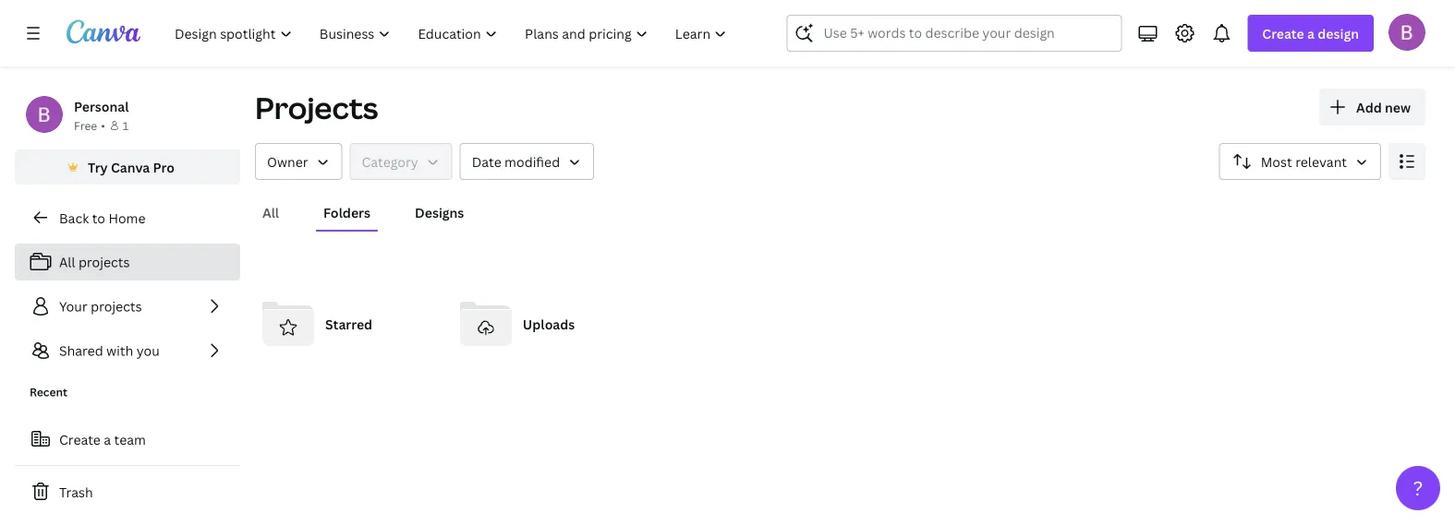 Task type: locate. For each thing, give the bounding box(es) containing it.
all inside button
[[263, 204, 279, 221]]

designs button
[[408, 195, 472, 230]]

create
[[1263, 24, 1305, 42], [59, 431, 101, 449]]

new
[[1386, 98, 1412, 116]]

all down owner
[[263, 204, 279, 221]]

modified
[[505, 153, 560, 171]]

back
[[59, 209, 89, 227]]

all for all
[[263, 204, 279, 221]]

1 horizontal spatial all
[[263, 204, 279, 221]]

create left "team"
[[59, 431, 101, 449]]

0 vertical spatial a
[[1308, 24, 1315, 42]]

a inside dropdown button
[[1308, 24, 1315, 42]]

your projects link
[[15, 288, 240, 325]]

0 vertical spatial create
[[1263, 24, 1305, 42]]

create a team button
[[15, 422, 240, 459]]

team
[[114, 431, 146, 449]]

a
[[1308, 24, 1315, 42], [104, 431, 111, 449]]

back to home
[[59, 209, 146, 227]]

0 vertical spatial projects
[[79, 254, 130, 271]]

trash link
[[15, 474, 240, 511]]

1 vertical spatial projects
[[91, 298, 142, 316]]

0 vertical spatial all
[[263, 204, 279, 221]]

0 horizontal spatial create
[[59, 431, 101, 449]]

1 vertical spatial create
[[59, 431, 101, 449]]

create left design
[[1263, 24, 1305, 42]]

a for team
[[104, 431, 111, 449]]

top level navigation element
[[163, 15, 743, 52]]

a for design
[[1308, 24, 1315, 42]]

create inside button
[[59, 431, 101, 449]]

1 vertical spatial all
[[59, 254, 75, 271]]

1 vertical spatial a
[[104, 431, 111, 449]]

all
[[263, 204, 279, 221], [59, 254, 75, 271]]

a left design
[[1308, 24, 1315, 42]]

? button
[[1397, 467, 1441, 511]]

0 horizontal spatial all
[[59, 254, 75, 271]]

Search search field
[[824, 16, 1086, 51]]

back to home link
[[15, 200, 240, 237]]

all up "your"
[[59, 254, 75, 271]]

create a team
[[59, 431, 146, 449]]

•
[[101, 118, 105, 133]]

list
[[15, 244, 240, 370]]

a inside button
[[104, 431, 111, 449]]

Owner button
[[255, 143, 343, 180]]

projects
[[79, 254, 130, 271], [91, 298, 142, 316]]

0 horizontal spatial a
[[104, 431, 111, 449]]

try canva pro
[[88, 159, 175, 176]]

add new button
[[1320, 89, 1426, 126]]

to
[[92, 209, 105, 227]]

None search field
[[787, 15, 1123, 52]]

1 horizontal spatial create
[[1263, 24, 1305, 42]]

all projects
[[59, 254, 130, 271]]

home
[[109, 209, 146, 227]]

projects right "your"
[[91, 298, 142, 316]]

personal
[[74, 98, 129, 115]]

most relevant
[[1262, 153, 1348, 171]]

relevant
[[1296, 153, 1348, 171]]

1 horizontal spatial a
[[1308, 24, 1315, 42]]

create inside dropdown button
[[1263, 24, 1305, 42]]

free
[[74, 118, 97, 133]]

1
[[123, 118, 129, 133]]

a left "team"
[[104, 431, 111, 449]]

canva
[[111, 159, 150, 176]]

projects for all projects
[[79, 254, 130, 271]]

shared
[[59, 342, 103, 360]]

date modified
[[472, 153, 560, 171]]

all button
[[255, 195, 287, 230]]

Date modified button
[[460, 143, 595, 180]]

uploads
[[523, 316, 575, 333]]

Sort by button
[[1220, 143, 1382, 180]]

Category button
[[350, 143, 453, 180]]

projects down back to home
[[79, 254, 130, 271]]

date
[[472, 153, 502, 171]]

bob builder image
[[1389, 14, 1426, 51]]



Task type: describe. For each thing, give the bounding box(es) containing it.
create a design button
[[1248, 15, 1375, 52]]

free •
[[74, 118, 105, 133]]

add new
[[1357, 98, 1412, 116]]

create for create a design
[[1263, 24, 1305, 42]]

most
[[1262, 153, 1293, 171]]

?
[[1414, 476, 1424, 502]]

with
[[106, 342, 133, 360]]

uploads link
[[453, 291, 636, 358]]

add
[[1357, 98, 1383, 116]]

category
[[362, 153, 418, 171]]

try canva pro button
[[15, 150, 240, 185]]

owner
[[267, 153, 308, 171]]

starred
[[325, 316, 373, 333]]

projects for your projects
[[91, 298, 142, 316]]

starred link
[[255, 291, 438, 358]]

projects
[[255, 88, 379, 128]]

your
[[59, 298, 88, 316]]

shared with you link
[[15, 333, 240, 370]]

designs
[[415, 204, 464, 221]]

all for all projects
[[59, 254, 75, 271]]

your projects
[[59, 298, 142, 316]]

all projects link
[[15, 244, 240, 281]]

list containing all projects
[[15, 244, 240, 370]]

folders
[[324, 204, 371, 221]]

design
[[1319, 24, 1360, 42]]

create for create a team
[[59, 431, 101, 449]]

pro
[[153, 159, 175, 176]]

folders button
[[316, 195, 378, 230]]

try
[[88, 159, 108, 176]]

create a design
[[1263, 24, 1360, 42]]

trash
[[59, 484, 93, 502]]

shared with you
[[59, 342, 160, 360]]

you
[[137, 342, 160, 360]]

recent
[[30, 385, 67, 400]]



Task type: vqa. For each thing, say whether or not it's contained in the screenshot.
Copy
no



